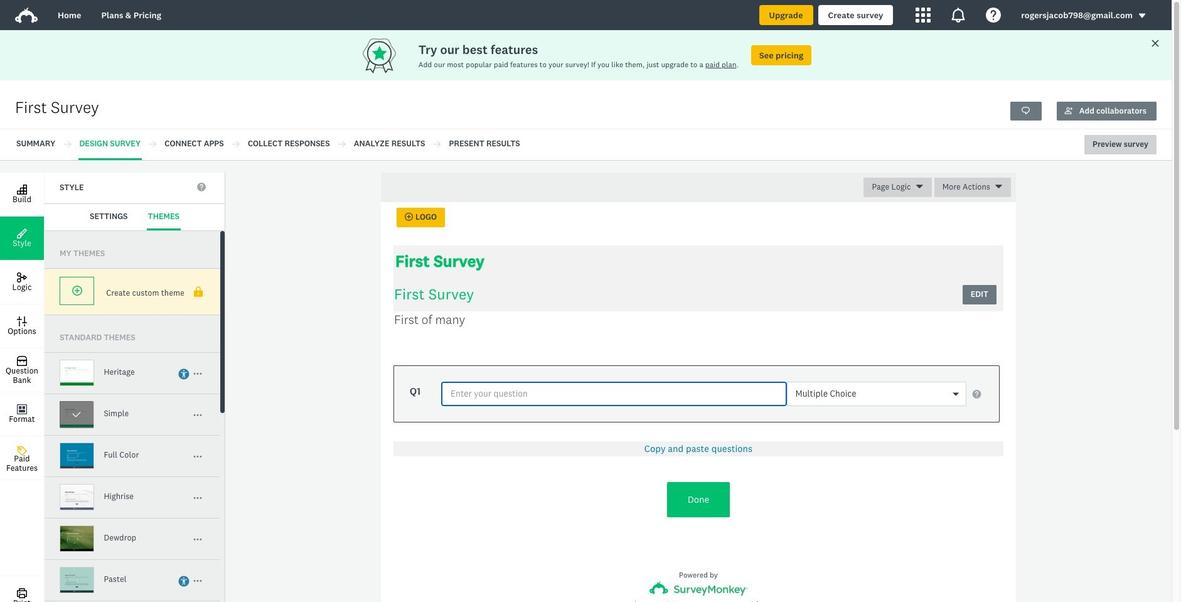 Task type: describe. For each thing, give the bounding box(es) containing it.
help icon image
[[987, 8, 1002, 23]]

surveymonkey image
[[650, 581, 748, 596]]

1 products icon image from the left
[[916, 8, 931, 23]]

dropdown arrow image
[[1138, 11, 1147, 20]]

surveymonkey logo image
[[15, 8, 38, 23]]



Task type: vqa. For each thing, say whether or not it's contained in the screenshot.
the textboxmultiple Image
no



Task type: locate. For each thing, give the bounding box(es) containing it.
2 products icon image from the left
[[952, 8, 967, 23]]

1 horizontal spatial products icon image
[[952, 8, 967, 23]]

0 horizontal spatial products icon image
[[916, 8, 931, 23]]

products icon image
[[916, 8, 931, 23], [952, 8, 967, 23]]

rewards image
[[360, 35, 419, 76]]



